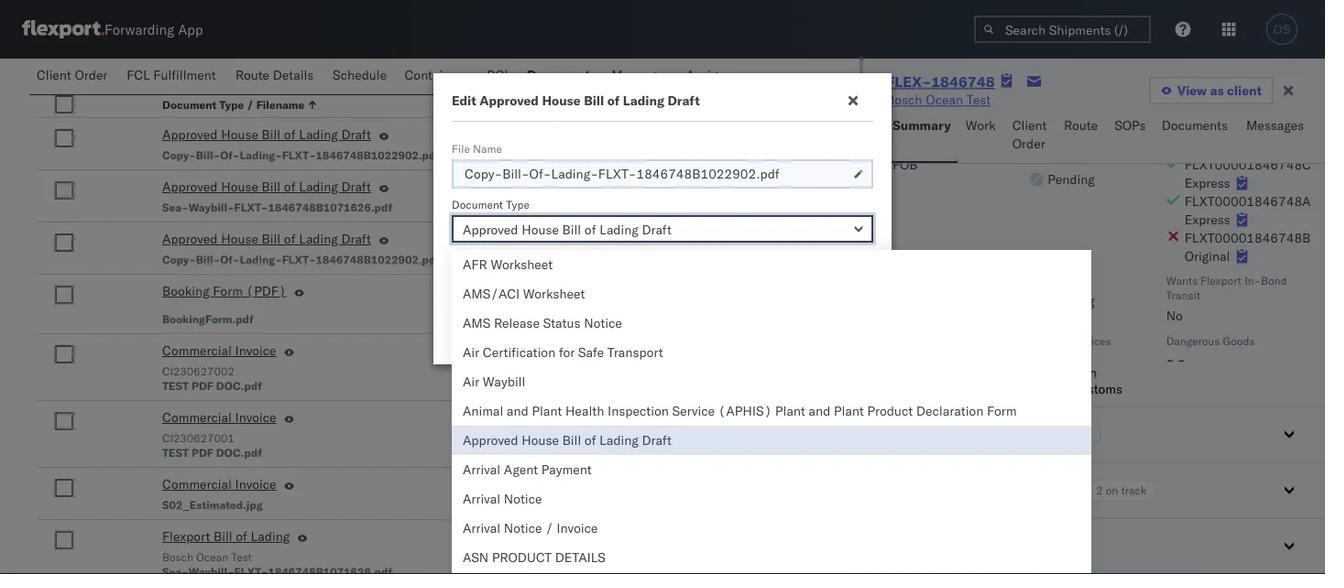 Task type: describe. For each thing, give the bounding box(es) containing it.
ams release status notice
[[463, 315, 622, 331]]

1 vertical spatial of-
[[530, 166, 551, 182]]

alexa
[[520, 197, 547, 210]]

afr
[[463, 257, 488, 273]]

partner
[[1030, 334, 1067, 348]]

assignees button
[[679, 59, 756, 94]]

girish inside nov 29, 2022 girish khemchandani
[[520, 495, 550, 508]]

approved down sea-
[[162, 231, 218, 247]]

1 horizontal spatial messages button
[[1240, 109, 1314, 163]]

1 vertical spatial bill-
[[503, 166, 530, 182]]

route button
[[1057, 109, 1108, 163]]

bill down filename
[[262, 127, 281, 143]]

transit
[[1167, 288, 1201, 302]]

product
[[868, 403, 913, 419]]

2 on track
[[1097, 484, 1147, 497]]

flxt- right jan 8, 2023 alexa demo
[[599, 166, 637, 182]]

air for air certification for safe transport
[[463, 345, 480, 361]]

/ for filename
[[247, 98, 254, 111]]

0 vertical spatial documents
[[527, 67, 597, 83]]

approved up sea-
[[162, 179, 218, 195]]

lading down 1846748b1071626.pdf
[[299, 231, 338, 247]]

1 horizontal spatial bosch ocean test
[[887, 92, 991, 108]]

2023 inside jan 8, 2023 alexa demo
[[558, 179, 590, 195]]

timestamp / user
[[520, 98, 611, 111]]

forwarding
[[105, 21, 174, 38]]

track
[[1122, 484, 1147, 497]]

nov
[[520, 477, 543, 493]]

name
[[473, 142, 502, 155]]

aug 17, 2023 weiheng lian
[[520, 529, 601, 561]]

details
[[555, 550, 606, 566]]

approved house bill of lading draft inside list box
[[463, 433, 672, 449]]

sea-
[[162, 200, 189, 214]]

bill down sea-waybill-flxt-1846748b1071626.pdf
[[262, 231, 281, 247]]

0 vertical spatial documents button
[[520, 59, 604, 94]]

23,
[[545, 283, 565, 299]]

uploaded
[[37, 55, 96, 71]]

waybill
[[483, 374, 526, 390]]

of right 'timestamp'
[[608, 93, 620, 109]]

express for flxt00001846748a
[[1185, 211, 1231, 227]]

service
[[673, 403, 715, 419]]

approved inside list box
[[463, 433, 519, 449]]

available
[[1090, 137, 1134, 150]]

edit
[[452, 93, 477, 109]]

route for route
[[1064, 117, 1099, 133]]

schedule button
[[326, 59, 397, 94]]

animal and plant health inspection service (aphis) plant and plant product declaration form
[[463, 403, 1017, 419]]

of- for 1st approved house bill of lading draft link
[[220, 148, 240, 162]]

2
[[1097, 484, 1104, 497]]

0 vertical spatial form
[[213, 283, 243, 299]]

0 vertical spatial client
[[37, 67, 71, 83]]

house up arrival agent payment
[[522, 433, 559, 449]]

view as client
[[1178, 83, 1263, 99]]

chen
[[544, 301, 571, 315]]

document for document type / filename
[[162, 98, 217, 111]]

destination
[[1030, 364, 1097, 380]]

1 and from the left
[[507, 403, 529, 419]]

(aphis)
[[719, 403, 772, 419]]

1846748
[[932, 72, 995, 91]]

1 horizontal spatial documents button
[[1155, 109, 1240, 163]]

approved house bill of lading draft up sea-waybill-flxt-1846748b1071626.pdf
[[162, 179, 371, 195]]

1 vertical spatial bosch
[[162, 551, 193, 564]]

house down document type / filename
[[221, 127, 259, 143]]

bond
[[1262, 273, 1288, 287]]

of up sea-waybill-flxt-1846748b1071626.pdf
[[284, 179, 296, 195]]

0 vertical spatial bill-
[[196, 148, 220, 162]]

sops button
[[1108, 109, 1155, 163]]

lading down s02_estimated.jpg
[[251, 529, 290, 545]]

related exceptions
[[893, 426, 1010, 442]]

3 jan from the top
[[520, 231, 539, 247]]

1 approved house bill of lading draft link from the top
[[162, 126, 371, 148]]

27, for ci230627001
[[543, 410, 563, 426]]

original
[[1185, 248, 1231, 264]]

1 vertical spatial messages
[[1247, 117, 1305, 133]]

sops
[[1115, 117, 1147, 133]]

1 vertical spatial copy-bill-of-lading-flxt-1846748b1022902.pdf
[[465, 166, 780, 182]]

express for flxt00001846748c
[[1185, 175, 1231, 191]]

feb 23, 2023 tian chen
[[520, 283, 600, 315]]

jun for ci230627002
[[520, 343, 540, 359]]

summary
[[893, 117, 951, 133]]

fcl
[[127, 67, 150, 83]]

0 vertical spatial messages button
[[604, 59, 679, 94]]

2 vertical spatial 1846748b1022902.pdf
[[316, 253, 440, 266]]

2 vertical spatial copy-
[[162, 253, 196, 266]]

view
[[1178, 83, 1207, 99]]

2022
[[569, 477, 601, 493]]

house up waybill-
[[221, 179, 259, 195]]

of- for 1st approved house bill of lading draft link from the bottom
[[220, 253, 240, 266]]

documents available for broker
[[1030, 137, 1150, 165]]

type for document type / filename
[[219, 98, 244, 111]]

linjia for 1st approved house bill of lading draft link
[[520, 144, 547, 158]]

house left user
[[542, 93, 581, 109]]

bill up sea-waybill-flxt-1846748b1071626.pdf
[[262, 179, 281, 195]]

flex-1846748 link
[[887, 72, 995, 91]]

nov 29, 2022 girish khemchandani
[[520, 477, 627, 508]]

no
[[1167, 308, 1184, 324]]

0 vertical spatial ocean
[[926, 92, 964, 108]]

notice for arrival notice
[[504, 491, 542, 507]]

0 vertical spatial copy-
[[162, 148, 196, 162]]

0 horizontal spatial messages
[[612, 67, 670, 83]]

for for available
[[1137, 137, 1150, 150]]

approved house bill of lading draft down sea-waybill-flxt-1846748b1071626.pdf
[[162, 231, 371, 247]]

notice for arrival notice / invoice
[[504, 521, 542, 537]]

list box containing afr worksheet
[[452, 250, 1092, 575]]

commercial for ci230627002
[[162, 343, 232, 359]]

worksheet for afr worksheet
[[491, 257, 553, 273]]

/ inside "button"
[[578, 98, 585, 111]]

animal
[[463, 403, 504, 419]]

aug
[[520, 529, 542, 545]]

invoice for ci230627001
[[235, 410, 277, 426]]

booking form (pdf)
[[162, 283, 287, 299]]

asn product details
[[463, 550, 606, 566]]

draft inside list box
[[642, 433, 672, 449]]

1 vertical spatial client order button
[[1005, 109, 1057, 163]]

afr worksheet
[[463, 257, 553, 273]]

/ for invoice
[[546, 521, 554, 537]]

dangerous
[[1167, 334, 1221, 348]]

1 vertical spatial documents
[[1162, 117, 1229, 133]]

approved down bol
[[480, 93, 539, 109]]

invoice inside list box
[[557, 521, 598, 537]]

flxt- up (pdf)
[[282, 253, 316, 266]]

on
[[1106, 484, 1119, 497]]

safe
[[578, 345, 604, 361]]

in-
[[1245, 273, 1262, 287]]

type for document type
[[506, 198, 530, 211]]

lading inside list box
[[600, 433, 639, 449]]

ams/aci
[[463, 286, 520, 302]]

work
[[966, 117, 996, 133]]

flxt00001846748b
[[1185, 230, 1311, 246]]

flex-1846748
[[887, 72, 995, 91]]

∙
[[128, 55, 137, 71]]

1 vertical spatial 1846748b1022902.pdf
[[637, 166, 780, 182]]

0 vertical spatial copy-bill-of-lading-flxt-1846748b1022902.pdf
[[162, 148, 440, 162]]

partner services delivery to destination import customs
[[1030, 334, 1123, 397]]

arrival for arrival agent payment
[[463, 462, 501, 478]]

bill right 'timestamp'
[[584, 93, 605, 109]]

2 6, from the top
[[542, 231, 554, 247]]

fulfillment
[[153, 67, 216, 83]]

bill inside list box
[[563, 433, 582, 449]]

2023 down status
[[566, 343, 598, 359]]

edit approved house bill of lading draft
[[452, 93, 700, 109]]

flex-
[[887, 72, 932, 91]]

khemchandani inside nov 29, 2022 girish khemchandani
[[552, 495, 627, 508]]

test down "flexport bill of lading" link
[[231, 551, 252, 564]]

timestamp
[[520, 98, 575, 111]]

27, for ci230627002
[[543, 343, 563, 359]]

approved house bill of lading draft down filename
[[162, 127, 371, 143]]

fcl fulfillment
[[127, 67, 216, 83]]

bol
[[487, 67, 512, 83]]

flxt00001846748c
[[1185, 156, 1312, 172]]

khemchandani for ci230627002
[[552, 361, 627, 375]]

linjia for 1st approved house bill of lading draft link from the bottom
[[520, 249, 547, 263]]

commercial invoice for ci230627002
[[162, 343, 277, 359]]

test inside bosch ocean test link
[[967, 92, 991, 108]]

khemchandani for ci230627001
[[552, 428, 627, 441]]

approved down document type / filename
[[162, 127, 218, 143]]

of down sea-waybill-flxt-1846748b1071626.pdf
[[284, 231, 296, 247]]

test up 23,
[[550, 249, 571, 263]]

containers button
[[397, 59, 480, 94]]

product
[[492, 550, 552, 566]]

flexport bill of lading link
[[162, 528, 290, 550]]

broker
[[1030, 151, 1063, 165]]

document type / filename button
[[159, 94, 483, 112]]

waybill-
[[189, 200, 234, 214]]

fob
[[893, 156, 918, 172]]

flxt00001846748a
[[1185, 193, 1312, 209]]

arrival for arrival notice / invoice
[[463, 521, 501, 537]]

house down waybill-
[[221, 231, 259, 247]]

pdf for ci230627002
[[192, 379, 214, 393]]

tian
[[520, 301, 541, 315]]

2 vertical spatial bill-
[[196, 253, 220, 266]]

1 horizontal spatial client
[[1013, 117, 1047, 133]]

forwarding app
[[105, 21, 203, 38]]

2023 down timestamp / user
[[558, 127, 590, 143]]

girish for ci230627001
[[520, 428, 550, 441]]

flexport inside 'wants flexport in-bond transit no'
[[1201, 273, 1242, 287]]

0 vertical spatial notice
[[584, 315, 622, 331]]

0 horizontal spatial client order button
[[29, 59, 119, 94]]

s02_estimated.jpg
[[162, 498, 263, 512]]

memo
[[452, 252, 483, 265]]

0 horizontal spatial order
[[75, 67, 108, 83]]



Task type: vqa. For each thing, say whether or not it's contained in the screenshot.
the bottommost OFFICE
no



Task type: locate. For each thing, give the bounding box(es) containing it.
form up bookingform.pdf
[[213, 283, 243, 299]]

and down waybill
[[507, 403, 529, 419]]

2 test from the top
[[162, 446, 189, 460]]

form up exceptions at the bottom right
[[987, 403, 1017, 419]]

2023 up demo
[[558, 179, 590, 195]]

2 linjia from the top
[[520, 249, 547, 263]]

bill-
[[196, 148, 220, 162], [503, 166, 530, 182], [196, 253, 220, 266]]

0 horizontal spatial client
[[37, 67, 71, 83]]

2 horizontal spatial plant
[[834, 403, 864, 419]]

jun 27, 2023 girish khemchandani down status
[[520, 343, 627, 375]]

of down s02_estimated.jpg
[[236, 529, 247, 545]]

payment
[[542, 462, 592, 478]]

2023
[[558, 127, 590, 143], [558, 179, 590, 195], [558, 231, 590, 247], [568, 283, 600, 299], [566, 343, 598, 359], [566, 410, 598, 426], [569, 529, 601, 545]]

3 khemchandani from the top
[[552, 495, 627, 508]]

draft down the document type / filename button
[[342, 127, 371, 143]]

approved
[[480, 93, 539, 109], [162, 127, 218, 143], [162, 179, 218, 195], [162, 231, 218, 247], [463, 433, 519, 449]]

doc.pdf for ci230627001
[[216, 446, 262, 460]]

client order for the left 'client order' button
[[37, 67, 108, 83]]

commercial invoice link for ci230627001
[[162, 409, 277, 431]]

files
[[99, 55, 125, 71]]

draft for 1st approved house bill of lading draft link
[[342, 127, 371, 143]]

2 - from the left
[[1178, 351, 1186, 367]]

flxt- right sea-
[[234, 200, 268, 214]]

2 doc.pdf from the top
[[216, 446, 262, 460]]

filename
[[256, 98, 305, 111]]

0 vertical spatial commercial invoice link
[[162, 342, 277, 364]]

test pdf doc.pdf down ci230627001
[[162, 446, 262, 460]]

commercial for s02_estimated.jpg
[[162, 477, 232, 493]]

file name
[[452, 142, 502, 155]]

None checkbox
[[55, 95, 73, 114], [55, 129, 73, 148], [55, 413, 73, 431], [55, 480, 73, 498], [55, 532, 73, 550], [55, 95, 73, 114], [55, 129, 73, 148], [55, 413, 73, 431], [55, 480, 73, 498], [55, 532, 73, 550]]

app
[[178, 21, 203, 38]]

worksheet for ams/aci worksheet
[[523, 286, 585, 302]]

invoice
[[235, 343, 277, 359], [235, 410, 277, 426], [235, 477, 277, 493], [557, 521, 598, 537]]

1 vertical spatial pdf
[[192, 446, 214, 460]]

1 khemchandani from the top
[[552, 361, 627, 375]]

2 jun 27, 2023 girish khemchandani from the top
[[520, 410, 627, 441]]

flexport down s02_estimated.jpg
[[162, 529, 210, 545]]

1 vertical spatial jan
[[520, 179, 539, 195]]

1 horizontal spatial messages
[[1247, 117, 1305, 133]]

asn
[[463, 550, 489, 566]]

0 horizontal spatial client order
[[37, 67, 108, 83]]

1 girish from the top
[[520, 361, 550, 375]]

test pdf doc.pdf down ci230627002
[[162, 379, 262, 393]]

commercial invoice link for ci230627002
[[162, 342, 277, 364]]

2 vertical spatial jan
[[520, 231, 539, 247]]

11/13
[[1024, 428, 1058, 441]]

1 jan 6, 2023 linjia test from the top
[[520, 127, 590, 158]]

lading- for 1st approved house bill of lading draft link
[[240, 148, 282, 162]]

jan up afr worksheet
[[520, 231, 539, 247]]

1 commercial invoice from the top
[[162, 343, 277, 359]]

commercial invoice for ci230627001
[[162, 410, 277, 426]]

route up document type / filename
[[236, 67, 270, 83]]

2 commercial from the top
[[162, 410, 232, 426]]

jan inside jan 8, 2023 alexa demo
[[520, 179, 539, 195]]

2 express from the top
[[1185, 211, 1231, 227]]

1 vertical spatial commercial invoice
[[162, 410, 277, 426]]

0 vertical spatial pending
[[1048, 171, 1096, 187]]

0 horizontal spatial flexport
[[162, 529, 210, 545]]

copy- up sea-
[[162, 148, 196, 162]]

0 vertical spatial type
[[219, 98, 244, 111]]

for for certification
[[559, 345, 575, 361]]

2 pdf from the top
[[192, 446, 214, 460]]

1 horizontal spatial flexport
[[1201, 273, 1242, 287]]

0 vertical spatial approved house bill of lading draft link
[[162, 126, 371, 148]]

commercial up s02_estimated.jpg
[[162, 477, 232, 493]]

2 horizontal spatial /
[[578, 98, 585, 111]]

documents button down view
[[1155, 109, 1240, 163]]

1 air from the top
[[463, 345, 480, 361]]

wants
[[1167, 273, 1198, 287]]

1 vertical spatial arrival
[[463, 491, 501, 507]]

0 horizontal spatial bosch ocean test
[[162, 551, 252, 564]]

pending
[[1048, 171, 1096, 187], [1048, 293, 1096, 309]]

3 girish from the top
[[520, 495, 550, 508]]

2 air from the top
[[463, 374, 480, 390]]

1 vertical spatial jan 6, 2023 linjia test
[[520, 231, 590, 263]]

1 jan from the top
[[520, 127, 539, 143]]

2 vertical spatial commercial
[[162, 477, 232, 493]]

0 vertical spatial 6,
[[542, 127, 554, 143]]

messages button up user
[[604, 59, 679, 94]]

client order button down flexport. image
[[29, 59, 119, 94]]

messages down client
[[1247, 117, 1305, 133]]

1 vertical spatial khemchandani
[[552, 428, 627, 441]]

plant right (aphis)
[[776, 403, 806, 419]]

0 horizontal spatial type
[[219, 98, 244, 111]]

3 commercial invoice from the top
[[162, 477, 277, 493]]

girish for ci230627002
[[520, 361, 550, 375]]

order right work button
[[1013, 136, 1046, 152]]

copy-
[[162, 148, 196, 162], [465, 166, 503, 182], [162, 253, 196, 266]]

lading- for 1st approved house bill of lading draft link from the bottom
[[240, 253, 282, 266]]

and left product
[[809, 403, 831, 419]]

0 horizontal spatial messages button
[[604, 59, 679, 94]]

air for air waybill
[[463, 374, 480, 390]]

1846748b1022902.pdf up 1846748b1071626.pdf
[[316, 148, 440, 162]]

bill down s02_estimated.jpg
[[214, 529, 233, 545]]

1 commercial from the top
[[162, 343, 232, 359]]

form inside list box
[[987, 403, 1017, 419]]

0 vertical spatial air
[[463, 345, 480, 361]]

test pdf doc.pdf for ci230627002
[[162, 379, 262, 393]]

document inside button
[[162, 98, 217, 111]]

test for ci230627002
[[162, 379, 189, 393]]

uploaded files ∙ 19
[[37, 55, 156, 71]]

1 horizontal spatial route
[[1064, 117, 1099, 133]]

approved house bill of lading draft link down sea-waybill-flxt-1846748b1071626.pdf
[[162, 230, 371, 252]]

1 vertical spatial client order
[[1013, 117, 1047, 152]]

jan 6, 2023 linjia test for 1st approved house bill of lading draft link
[[520, 127, 590, 158]]

jan 6, 2023 linjia test down 'timestamp'
[[520, 127, 590, 158]]

air waybill
[[463, 374, 526, 390]]

1 vertical spatial commercial
[[162, 410, 232, 426]]

inspection
[[608, 403, 669, 419]]

1 pdf from the top
[[192, 379, 214, 393]]

documents button up timestamp / user
[[520, 59, 604, 94]]

0 vertical spatial pdf
[[192, 379, 214, 393]]

1 - from the left
[[1167, 351, 1175, 367]]

1 linjia from the top
[[520, 144, 547, 158]]

jun 27, 2023 girish khemchandani for ci230627001
[[520, 410, 627, 441]]

notice down agent
[[504, 491, 542, 507]]

None checkbox
[[55, 182, 73, 200], [55, 234, 73, 252], [55, 286, 73, 304], [55, 346, 73, 364], [55, 182, 73, 200], [55, 234, 73, 252], [55, 286, 73, 304], [55, 346, 73, 364]]

2 vertical spatial approved house bill of lading draft link
[[162, 230, 371, 252]]

2 commercial invoice from the top
[[162, 410, 277, 426]]

Caption (optional) text field
[[452, 270, 874, 297]]

0 vertical spatial arrival
[[463, 462, 501, 478]]

2023 right 23,
[[568, 283, 600, 299]]

1846748b1022902.pdf down 1846748b1071626.pdf
[[316, 253, 440, 266]]

for inside documents available for broker
[[1137, 137, 1150, 150]]

2023 inside the aug 17, 2023 weiheng lian
[[569, 529, 601, 545]]

bol button
[[480, 59, 520, 94]]

ci230627001
[[162, 431, 235, 445]]

jun for ci230627001
[[520, 410, 540, 426]]

health
[[566, 403, 605, 419]]

0 horizontal spatial /
[[247, 98, 254, 111]]

0 horizontal spatial for
[[559, 345, 575, 361]]

2 commercial invoice link from the top
[[162, 409, 277, 431]]

release
[[494, 315, 540, 331]]

plant left health
[[532, 403, 562, 419]]

2023 up lian
[[569, 529, 601, 545]]

1 horizontal spatial for
[[1137, 137, 1150, 150]]

weiheng
[[520, 547, 563, 561]]

document type
[[452, 198, 530, 211]]

0 vertical spatial express
[[1185, 175, 1231, 191]]

1 horizontal spatial plant
[[776, 403, 806, 419]]

1 vertical spatial order
[[1013, 136, 1046, 152]]

test
[[967, 92, 991, 108], [550, 144, 571, 158], [550, 249, 571, 263], [231, 551, 252, 564]]

messages button
[[604, 59, 679, 94], [1240, 109, 1314, 163]]

documents down view
[[1162, 117, 1229, 133]]

6, down 'timestamp'
[[542, 127, 554, 143]]

1 vertical spatial air
[[463, 374, 480, 390]]

lading- down filename
[[240, 148, 282, 162]]

booking form (pdf) link
[[162, 282, 287, 304]]

0 horizontal spatial plant
[[532, 403, 562, 419]]

2023 up payment
[[566, 410, 598, 426]]

commercial
[[162, 343, 232, 359], [162, 410, 232, 426], [162, 477, 232, 493]]

2023 down demo
[[558, 231, 590, 247]]

bosch ocean test
[[887, 92, 991, 108], [162, 551, 252, 564]]

0 vertical spatial of-
[[220, 148, 240, 162]]

2 vertical spatial notice
[[504, 521, 542, 537]]

notice
[[584, 315, 622, 331], [504, 491, 542, 507], [504, 521, 542, 537]]

2 girish from the top
[[520, 428, 550, 441]]

bosch ocean test down "flexport bill of lading" link
[[162, 551, 252, 564]]

0 vertical spatial client order button
[[29, 59, 119, 94]]

arrival notice / invoice
[[463, 521, 598, 537]]

os button
[[1262, 8, 1304, 50]]

doc.pdf
[[216, 379, 262, 393], [216, 446, 262, 460]]

express up original
[[1185, 211, 1231, 227]]

3 arrival from the top
[[463, 521, 501, 537]]

0 vertical spatial jan 6, 2023 linjia test
[[520, 127, 590, 158]]

customs
[[1072, 381, 1123, 397]]

draft down inspection
[[642, 433, 672, 449]]

1 vertical spatial copy-
[[465, 166, 503, 182]]

1 plant from the left
[[532, 403, 562, 419]]

exceptions
[[943, 426, 1010, 442]]

draft up 1846748b1071626.pdf
[[342, 179, 371, 195]]

approved house bill of lading draft link down filename
[[162, 126, 371, 148]]

Approved House Bill of Lading Draft text field
[[452, 215, 874, 243]]

1 vertical spatial bosch ocean test
[[162, 551, 252, 564]]

0 vertical spatial document
[[162, 98, 217, 111]]

2 jun from the top
[[520, 410, 540, 426]]

documents inside documents available for broker
[[1030, 137, 1087, 150]]

order left ∙
[[75, 67, 108, 83]]

2 pending from the top
[[1048, 293, 1096, 309]]

type inside button
[[219, 98, 244, 111]]

commercial for ci230627001
[[162, 410, 232, 426]]

bill- up alexa
[[503, 166, 530, 182]]

lading down the document type / filename button
[[299, 127, 338, 143]]

1 horizontal spatial client order
[[1013, 117, 1047, 152]]

jun 27, 2023 girish khemchandani up payment
[[520, 410, 627, 441]]

27, down status
[[543, 343, 563, 359]]

0 vertical spatial bosch
[[887, 92, 923, 108]]

2 jan from the top
[[520, 179, 539, 195]]

schedule
[[333, 67, 387, 83]]

lading up 1846748b1071626.pdf
[[299, 179, 338, 195]]

for
[[1137, 137, 1150, 150], [559, 345, 575, 361]]

0 vertical spatial test
[[162, 379, 189, 393]]

khemchandani down health
[[552, 428, 627, 441]]

ci230627002
[[162, 364, 235, 378]]

type left filename
[[219, 98, 244, 111]]

ams/aci worksheet
[[463, 286, 585, 302]]

flxt- down filename
[[282, 148, 316, 162]]

commercial invoice for s02_estimated.jpg
[[162, 477, 277, 493]]

/
[[247, 98, 254, 111], [578, 98, 585, 111], [546, 521, 554, 537]]

1 vertical spatial ocean
[[196, 551, 228, 564]]

test pdf doc.pdf for ci230627001
[[162, 446, 262, 460]]

client order for the bottom 'client order' button
[[1013, 117, 1047, 152]]

0 vertical spatial 1846748b1022902.pdf
[[316, 148, 440, 162]]

0 vertical spatial 27,
[[543, 343, 563, 359]]

commercial invoice link up ci230627002
[[162, 342, 277, 364]]

copy-bill-of-lading-flxt-1846748b1022902.pdf up (pdf)
[[162, 253, 440, 266]]

0 horizontal spatial bosch
[[162, 551, 193, 564]]

pdf down ci230627002
[[192, 379, 214, 393]]

lading right user
[[623, 93, 665, 109]]

client order button right "work"
[[1005, 109, 1057, 163]]

delivery
[[1030, 351, 1077, 367]]

arrival notice
[[463, 491, 542, 507]]

pdf for ci230627001
[[192, 446, 214, 460]]

2 vertical spatial lading-
[[240, 253, 282, 266]]

0 horizontal spatial documents button
[[520, 59, 604, 94]]

doc.pdf for ci230627002
[[216, 379, 262, 393]]

wants flexport in-bond transit no
[[1167, 273, 1288, 324]]

test up the 8,
[[550, 144, 571, 158]]

1 doc.pdf from the top
[[216, 379, 262, 393]]

3 commercial from the top
[[162, 477, 232, 493]]

of- down document type / filename
[[220, 148, 240, 162]]

details
[[273, 67, 314, 83]]

dangerous goods - -
[[1167, 334, 1256, 367]]

related
[[893, 426, 940, 442]]

sea-waybill-flxt-1846748b1071626.pdf
[[162, 200, 392, 214]]

timestamp / user button
[[516, 94, 698, 112]]

jun 27, 2023 girish khemchandani
[[520, 343, 627, 375], [520, 410, 627, 441]]

1 jun from the top
[[520, 343, 540, 359]]

27,
[[543, 343, 563, 359], [543, 410, 563, 426]]

1 vertical spatial documents button
[[1155, 109, 1240, 163]]

1 vertical spatial test
[[162, 446, 189, 460]]

approved house bill of lading draft
[[162, 127, 371, 143], [162, 179, 371, 195], [162, 231, 371, 247], [463, 433, 672, 449]]

test for ci230627001
[[162, 446, 189, 460]]

certification
[[483, 345, 556, 361]]

commercial up ci230627002
[[162, 343, 232, 359]]

3 commercial invoice link from the top
[[162, 476, 277, 498]]

linjia up feb
[[520, 249, 547, 263]]

2 vertical spatial girish
[[520, 495, 550, 508]]

1 vertical spatial linjia
[[520, 249, 547, 263]]

type
[[219, 98, 244, 111], [506, 198, 530, 211]]

jan down 'timestamp'
[[520, 127, 539, 143]]

1 pending from the top
[[1048, 171, 1096, 187]]

lading down inspection
[[600, 433, 639, 449]]

0 vertical spatial linjia
[[520, 144, 547, 158]]

1 vertical spatial 6,
[[542, 231, 554, 247]]

route for route details
[[236, 67, 270, 83]]

/ inside button
[[247, 98, 254, 111]]

1 vertical spatial type
[[506, 198, 530, 211]]

1 6, from the top
[[542, 127, 554, 143]]

jun
[[520, 343, 540, 359], [520, 410, 540, 426]]

of inside list box
[[585, 433, 596, 449]]

invoice for ci230627002
[[235, 343, 277, 359]]

1 commercial invoice link from the top
[[162, 342, 277, 364]]

0 horizontal spatial route
[[236, 67, 270, 83]]

flexport down original
[[1201, 273, 1242, 287]]

1 jun 27, 2023 girish khemchandani from the top
[[520, 343, 627, 375]]

0 vertical spatial worksheet
[[491, 257, 553, 273]]

1 27, from the top
[[543, 343, 563, 359]]

arrival for arrival notice
[[463, 491, 501, 507]]

2 and from the left
[[809, 403, 831, 419]]

1 vertical spatial for
[[559, 345, 575, 361]]

commercial invoice link for s02_estimated.jpg
[[162, 476, 277, 498]]

for inside list box
[[559, 345, 575, 361]]

to
[[1080, 351, 1092, 367]]

invoice for s02_estimated.jpg
[[235, 477, 277, 493]]

draft down 1846748b1071626.pdf
[[342, 231, 371, 247]]

1 horizontal spatial documents
[[1030, 137, 1087, 150]]

documents up broker
[[1030, 137, 1087, 150]]

draft for 1st approved house bill of lading draft link from the bottom
[[342, 231, 371, 247]]

commercial invoice link up ci230627001
[[162, 409, 277, 431]]

0 horizontal spatial document
[[162, 98, 217, 111]]

bosch down "flexport bill of lading" link
[[162, 551, 193, 564]]

bosch ocean test link
[[887, 91, 991, 109]]

2 jan 6, 2023 linjia test from the top
[[520, 231, 590, 263]]

commercial invoice up s02_estimated.jpg
[[162, 477, 277, 493]]

os
[[1274, 22, 1292, 36]]

1 vertical spatial document
[[452, 198, 503, 211]]

0 vertical spatial test pdf doc.pdf
[[162, 379, 262, 393]]

documents up edit approved house bill of lading draft at the top of the page
[[527, 67, 597, 83]]

Search Shipments (/) text field
[[975, 16, 1152, 43]]

jun 27, 2023 girish khemchandani for ci230627002
[[520, 343, 627, 375]]

work button
[[959, 109, 1005, 163]]

3 approved house bill of lading draft link from the top
[[162, 230, 371, 252]]

jun down waybill
[[520, 410, 540, 426]]

bookingform.pdf
[[162, 312, 254, 326]]

ams
[[463, 315, 491, 331]]

list box
[[452, 250, 1092, 575]]

assignees
[[687, 67, 746, 83]]

order
[[75, 67, 108, 83], [1013, 136, 1046, 152]]

2 arrival from the top
[[463, 491, 501, 507]]

draft down assignees
[[668, 93, 700, 109]]

jan 6, 2023 linjia test for 1st approved house bill of lading draft link from the bottom
[[520, 231, 590, 263]]

1 horizontal spatial /
[[546, 521, 554, 537]]

2 khemchandani from the top
[[552, 428, 627, 441]]

arrival
[[463, 462, 501, 478], [463, 491, 501, 507], [463, 521, 501, 537]]

2 test pdf doc.pdf from the top
[[162, 446, 262, 460]]

2 vertical spatial copy-bill-of-lading-flxt-1846748b1022902.pdf
[[162, 253, 440, 266]]

declaration
[[917, 403, 984, 419]]

1 horizontal spatial and
[[809, 403, 831, 419]]

1 express from the top
[[1185, 175, 1231, 191]]

test down ci230627001
[[162, 446, 189, 460]]

2023 inside the feb 23, 2023 tian chen
[[568, 283, 600, 299]]

1 vertical spatial route
[[1064, 117, 1099, 133]]

document for document type
[[452, 198, 503, 211]]

1 vertical spatial form
[[987, 403, 1017, 419]]

document type / filename
[[162, 98, 305, 111]]

bill- up waybill-
[[196, 148, 220, 162]]

messages up timestamp / user "button"
[[612, 67, 670, 83]]

0 vertical spatial commercial invoice
[[162, 343, 277, 359]]

0 horizontal spatial -
[[1167, 351, 1175, 367]]

2 on track button
[[864, 463, 1326, 518]]

27, left health
[[543, 410, 563, 426]]

1 horizontal spatial bosch
[[887, 92, 923, 108]]

1 vertical spatial commercial invoice link
[[162, 409, 277, 431]]

commercial invoice up ci230627002
[[162, 343, 277, 359]]

lian
[[566, 547, 587, 561]]

jan 8, 2023 alexa demo
[[520, 179, 590, 210]]

for down sops
[[1137, 137, 1150, 150]]

air certification for safe transport
[[463, 345, 663, 361]]

draft
[[668, 93, 700, 109], [342, 127, 371, 143], [342, 179, 371, 195], [342, 231, 371, 247], [642, 433, 672, 449]]

draft for second approved house bill of lading draft link from the bottom of the page
[[342, 179, 371, 195]]

2 approved house bill of lading draft link from the top
[[162, 178, 371, 200]]

for left safe
[[559, 345, 575, 361]]

2 plant from the left
[[776, 403, 806, 419]]

route details
[[236, 67, 314, 83]]

flexport. image
[[22, 20, 105, 39]]

2 vertical spatial of-
[[220, 253, 240, 266]]

flxt-
[[282, 148, 316, 162], [599, 166, 637, 182], [234, 200, 268, 214], [282, 253, 316, 266]]

1 test pdf doc.pdf from the top
[[162, 379, 262, 393]]

1 vertical spatial jun 27, 2023 girish khemchandani
[[520, 410, 627, 441]]

of down filename
[[284, 127, 296, 143]]

1 vertical spatial lading-
[[551, 166, 599, 182]]

khemchandani
[[552, 361, 627, 375], [552, 428, 627, 441], [552, 495, 627, 508]]

containers
[[405, 67, 468, 83]]

/ inside list box
[[546, 521, 554, 537]]

1 arrival from the top
[[463, 462, 501, 478]]

client
[[37, 67, 71, 83], [1013, 117, 1047, 133]]

1 vertical spatial doc.pdf
[[216, 446, 262, 460]]

ocean down flex-1846748
[[926, 92, 964, 108]]

3 plant from the left
[[834, 403, 864, 419]]

document up memo on the left top of page
[[452, 198, 503, 211]]

1846748b1022902.pdf up approved house bill of lading draft text field
[[637, 166, 780, 182]]

0 vertical spatial khemchandani
[[552, 361, 627, 375]]

client up broker
[[1013, 117, 1047, 133]]

copy- up booking
[[162, 253, 196, 266]]

/ left filename
[[247, 98, 254, 111]]

2 27, from the top
[[543, 410, 563, 426]]

/ left user
[[578, 98, 585, 111]]

of down health
[[585, 433, 596, 449]]

girish
[[520, 361, 550, 375], [520, 428, 550, 441], [520, 495, 550, 508]]

khemchandani up health
[[552, 361, 627, 375]]

1 vertical spatial flexport
[[162, 529, 210, 545]]

jan 6, 2023 linjia test up 23,
[[520, 231, 590, 263]]

of inside "flexport bill of lading" link
[[236, 529, 247, 545]]

1 vertical spatial test pdf doc.pdf
[[162, 446, 262, 460]]

1 test from the top
[[162, 379, 189, 393]]

demo
[[550, 197, 579, 210]]

1 vertical spatial worksheet
[[523, 286, 585, 302]]

girish down nov
[[520, 495, 550, 508]]

0 vertical spatial for
[[1137, 137, 1150, 150]]

flexport
[[1201, 273, 1242, 287], [162, 529, 210, 545]]

1 horizontal spatial order
[[1013, 136, 1046, 152]]



